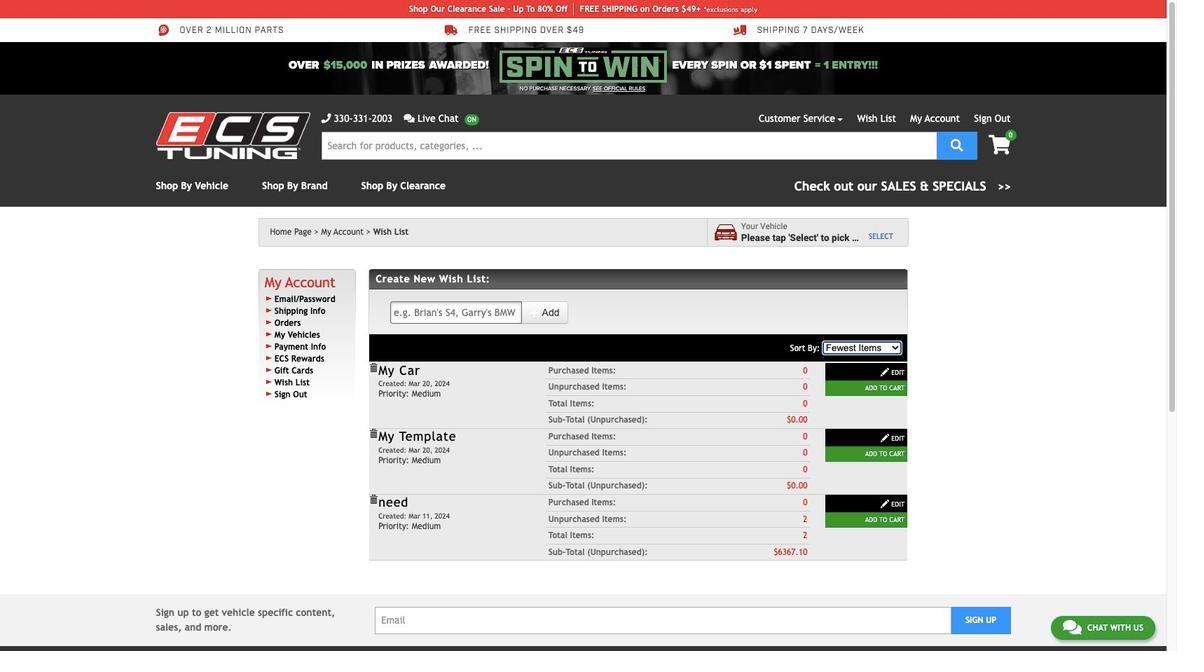 Task type: describe. For each thing, give the bounding box(es) containing it.
ecs tuning 'spin to win' contest logo image
[[500, 48, 667, 83]]

delete image
[[369, 363, 379, 373]]

ecs tuning image
[[156, 112, 310, 159]]

1 horizontal spatial comments image
[[1063, 619, 1082, 636]]

2 delete image from the top
[[369, 495, 379, 505]]

0 vertical spatial comments image
[[404, 114, 415, 123]]

phone image
[[321, 114, 331, 123]]

0 vertical spatial white image
[[530, 308, 540, 318]]

search image
[[951, 138, 964, 151]]

Email email field
[[375, 607, 952, 634]]

white image for second delete icon from the bottom of the page
[[881, 433, 890, 443]]



Task type: locate. For each thing, give the bounding box(es) containing it.
1 vertical spatial delete image
[[369, 495, 379, 505]]

white image
[[881, 433, 890, 443], [881, 499, 890, 509]]

e.g. Brian's S4, Garry's BMW E92...etc text field
[[390, 301, 522, 324]]

0 vertical spatial delete image
[[369, 429, 379, 439]]

comments image
[[404, 114, 415, 123], [1063, 619, 1082, 636]]

delete image
[[369, 429, 379, 439], [369, 495, 379, 505]]

shopping cart image
[[989, 135, 1011, 155]]

2 white image from the top
[[881, 499, 890, 509]]

1 vertical spatial white image
[[881, 367, 890, 377]]

0 horizontal spatial comments image
[[404, 114, 415, 123]]

0 horizontal spatial white image
[[530, 308, 540, 318]]

0 vertical spatial white image
[[881, 433, 890, 443]]

1 delete image from the top
[[369, 429, 379, 439]]

1 vertical spatial comments image
[[1063, 619, 1082, 636]]

1 vertical spatial white image
[[881, 499, 890, 509]]

Search text field
[[321, 132, 937, 160]]

white image
[[530, 308, 540, 318], [881, 367, 890, 377]]

1 horizontal spatial white image
[[881, 367, 890, 377]]

1 white image from the top
[[881, 433, 890, 443]]

white image for 2nd delete icon from the top
[[881, 499, 890, 509]]



Task type: vqa. For each thing, say whether or not it's contained in the screenshot.
Mercedes Benz banner image
no



